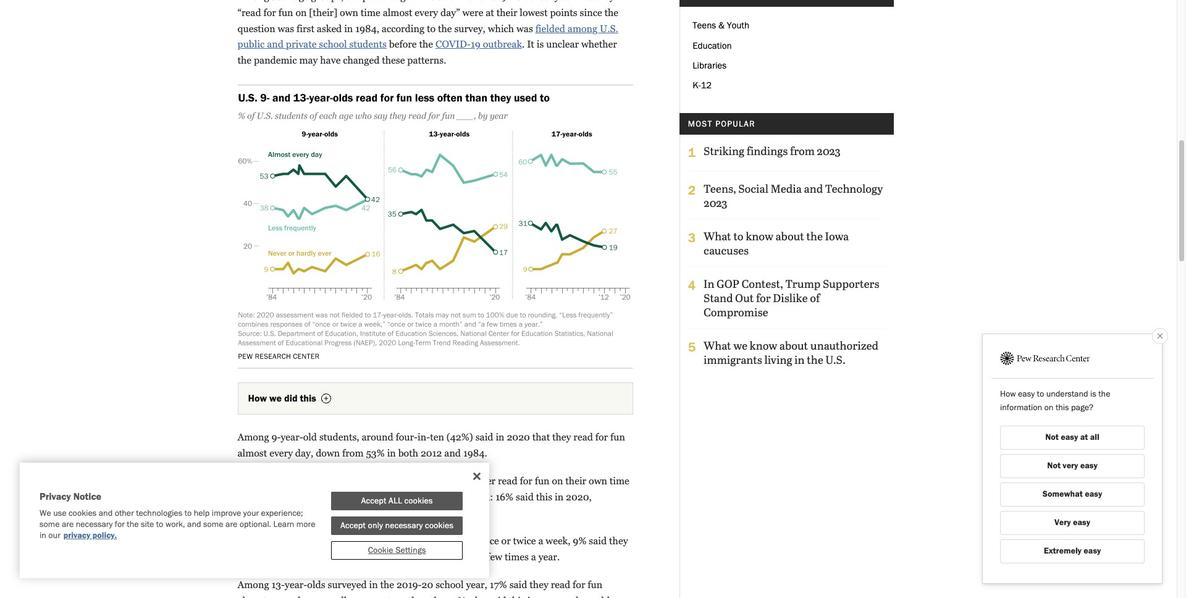 Task type: vqa. For each thing, say whether or not it's contained in the screenshot.
the leftmost we
yes



Task type: describe. For each thing, give the bounding box(es) containing it.
and inside teens, social media and technology 2023
[[804, 180, 823, 196]]

striking
[[704, 143, 745, 158]]

since inside the share of 9-year-olds who said they never or hardly ever read for fun on their own time was at its highest point since the question was first fielded: 16% said this in 2020, compared with 11% in 2012 and 9% in 1984.
[[340, 491, 362, 503]]

the inside ". it is unclear whether the pandemic may have changed these patterns."
[[238, 54, 252, 66]]

in down accept all cookies at bottom left
[[394, 507, 403, 519]]

every inside among 13-year-olds surveyed in the 2019-20 school year, 17% said they read for fun almost every day, a smaller percentage than the 27% who said this in 2012 and roughl
[[269, 595, 293, 598]]

in up percentage
[[369, 579, 378, 591]]

k-12 link
[[688, 76, 885, 95]]

1
[[688, 145, 696, 160]]

outbreak
[[483, 38, 522, 50]]

said right week,
[[589, 535, 607, 547]]

privacy policy.
[[63, 530, 117, 541]]

extremely easy button
[[1000, 539, 1145, 563]]

groups,
[[311, 0, 344, 3]]

its
[[267, 491, 278, 503]]

optional.
[[240, 519, 271, 530]]

in right 11%
[[324, 507, 333, 519]]

1 some from the left
[[40, 519, 60, 530]]

ever
[[477, 475, 496, 487]]

circle plus image
[[321, 394, 331, 404]]

changed
[[343, 54, 380, 66]]

20 inside among 13-year-olds surveyed in the 2019-20 school year, 17% said they read for fun almost every day, a smaller percentage than the 27% who said this in 2012 and roughl
[[422, 579, 433, 591]]

9% inside in 2020, a quarter of 9-year-olds said they read for fun once or twice a week, 9% said they do this once or twice a month, and 8% said they do this a few times a year.
[[573, 535, 587, 547]]

fun inside among 9-year-old students, around four-in-ten (42%) said in 2020 that they read for fun almost every day, down from 53% in both 2012 and 1984.
[[610, 431, 625, 443]]

teens
[[693, 20, 716, 31]]

in left 1984,
[[344, 23, 353, 34]]

was up . at the top left of page
[[517, 23, 533, 34]]

at inside button
[[1080, 432, 1088, 443]]

among 13-year-olds surveyed in the 2019-20 school year, 17% said they read for fun almost every day, a smaller percentage than the 27% who said this in 2012 and roughl
[[238, 579, 622, 598]]

and inside among 9-year-old students, around four-in-ten (42%) said in 2020 that they read for fun almost every day, down from 53% in both 2012 and 1984.
[[444, 447, 461, 459]]

first inside the share of 9-year-olds who said they never or hardly ever read for fun on their own time was at its highest point since the question was first fielded: 16% said this in 2020, compared with 11% in 2012 and 9% in 1984.
[[440, 491, 458, 503]]

read inside the share of 9-year-olds who said they never or hardly ever read for fun on their own time was at its highest point since the question was first fielded: 16% said this in 2020, compared with 11% in 2012 and 9% in 1984.
[[498, 475, 518, 487]]

the up whether
[[605, 7, 619, 19]]

for inside in 2020, a quarter of 9-year-olds said they read for fun once or twice a week, 9% said they do this once or twice a month, and 8% said they do this a few times a year.
[[446, 535, 459, 547]]

said inside among 9-year-old students, around four-in-ten (42%) said in 2020 that they read for fun almost every day, down from 53% in both 2012 and 1984.
[[476, 431, 493, 443]]

this left few
[[461, 551, 477, 563]]

the inside what we know about unauthorized immigrants living in the u.s.
[[807, 352, 823, 367]]

in up week,
[[555, 491, 564, 503]]

2023 inside 'link'
[[817, 143, 841, 158]]

a left week,
[[538, 535, 543, 547]]

old
[[303, 431, 317, 443]]

the up patterns.
[[419, 38, 433, 50]]

fielded
[[535, 23, 565, 34]]

time inside among both age groups, the percentages who said in the 2019-20 school year that they "read for fun on [their] own time almost every day" were at their lowest points since the question was first asked in 1984, according to the survey, which was
[[361, 7, 380, 19]]

to inside what to know about the iowa caucuses
[[734, 228, 744, 243]]

iowa
[[825, 228, 849, 243]]

only
[[368, 520, 383, 531]]

in right 53% at the left
[[387, 447, 396, 459]]

the
[[238, 475, 254, 487]]

a left 'month,'
[[330, 551, 334, 563]]

teens, social media and technology 2023
[[704, 180, 883, 210]]

cookies inside button
[[425, 520, 454, 531]]

we use cookies and other technologies to help improve your experience; some are necessary for the site to work, and some are optional. learn more in our
[[40, 508, 315, 541]]

cookie settings button
[[331, 541, 463, 560]]

points
[[550, 7, 578, 19]]

read inside among 9-year-old students, around four-in-ten (42%) said in 2020 that they read for fun almost every day, down from 53% in both 2012 and 1984.
[[574, 431, 593, 443]]

first inside among both age groups, the percentages who said in the 2019-20 school year that they "read for fun on [their] own time almost every day" were at their lowest points since the question was first asked in 1984, according to the survey, which was
[[297, 23, 314, 34]]

it
[[527, 38, 534, 50]]

9% inside the share of 9-year-olds who said they never or hardly ever read for fun on their own time was at its highest point since the question was first fielded: 16% said this in 2020, compared with 11% in 2012 and 9% in 1984.
[[378, 507, 392, 519]]

ten
[[430, 431, 444, 443]]

students,
[[319, 431, 359, 443]]

extremely
[[1044, 546, 1082, 556]]

policy.
[[92, 530, 117, 541]]

said right 17%
[[510, 579, 527, 591]]

the up percentage
[[380, 579, 394, 591]]

covid-19 outbreak link
[[436, 38, 522, 50]]

easy for extremely
[[1084, 546, 1101, 556]]

day, inside among 13-year-olds surveyed in the 2019-20 school year, 17% said they read for fun almost every day, a smaller percentage than the 27% who said this in 2012 and roughl
[[295, 595, 313, 598]]

media
[[771, 180, 802, 196]]

privacy
[[40, 491, 71, 502]]

and inside among 13-year-olds surveyed in the 2019-20 school year, 17% said they read for fun almost every day, a smaller percentage than the 27% who said this in 2012 and roughl
[[562, 595, 579, 598]]

among
[[568, 23, 598, 34]]

month,
[[337, 551, 369, 563]]

easy right very at the bottom right of page
[[1080, 460, 1098, 471]]

3
[[688, 230, 696, 245]]

both inside among both age groups, the percentages who said in the 2019-20 school year that they "read for fun on [their] own time almost every day" were at their lowest points since the question was first asked in 1984, according to the survey, which was
[[271, 0, 292, 3]]

very easy
[[1055, 517, 1090, 528]]

accept all cookies button
[[331, 492, 463, 510]]

or inside the share of 9-year-olds who said they never or hardly ever read for fun on their own time was at its highest point since the question was first fielded: 16% said this in 2020, compared with 11% in 2012 and 9% in 1984.
[[435, 475, 444, 487]]

who for olds
[[346, 475, 364, 487]]

not for not easy at all
[[1046, 432, 1059, 443]]

around
[[362, 431, 393, 443]]

how for how easy to understand is the information on this page?
[[1000, 389, 1016, 399]]

1 vertical spatial or
[[501, 535, 511, 547]]

compromise
[[704, 304, 768, 319]]

libraries
[[693, 60, 727, 71]]

not easy at all button
[[1000, 426, 1145, 450]]

easy for how
[[1018, 389, 1035, 399]]

olds inside the share of 9-year-olds who said they never or hardly ever read for fun on their own time was at its highest point since the question was first fielded: 16% said this in 2020, compared with 11% in 2012 and 9% in 1984.
[[325, 475, 344, 487]]

on inside among both age groups, the percentages who said in the 2019-20 school year that they "read for fun on [their] own time almost every day" were at their lowest points since the question was first asked in 1984, according to the survey, which was
[[296, 7, 307, 19]]

read inside in 2020, a quarter of 9-year-olds said they read for fun once or twice a week, 9% said they do this once or twice a month, and 8% said they do this a few times a year.
[[425, 535, 444, 547]]

use
[[53, 508, 66, 518]]

19
[[471, 38, 481, 50]]

13-
[[271, 579, 285, 591]]

1 are from the left
[[62, 519, 74, 530]]

u.s. inside what we know about unauthorized immigrants living in the u.s.
[[826, 352, 846, 367]]

this inside the how easy to understand is the information on this page?
[[1056, 402, 1069, 413]]

was down the
[[238, 491, 254, 503]]

1 do from the left
[[238, 551, 249, 563]]

question inside the share of 9-year-olds who said they never or hardly ever read for fun on their own time was at its highest point since the question was first fielded: 16% said this in 2020, compared with 11% in 2012 and 9% in 1984.
[[381, 491, 419, 503]]

very easy button
[[1000, 511, 1145, 535]]

we for how
[[269, 393, 282, 404]]

to inside among both age groups, the percentages who said in the 2019-20 school year that they "read for fun on [their] own time almost every day" were at their lowest points since the question was first asked in 1984, according to the survey, which was
[[427, 23, 436, 34]]

the inside the share of 9-year-olds who said they never or hardly ever read for fun on their own time was at its highest point since the question was first fielded: 16% said this in 2020, compared with 11% in 2012 and 9% in 1984.
[[365, 491, 379, 503]]

of inside in gop contest, trump supporters stand out for dislike of compromise
[[810, 290, 820, 305]]

2019- inside among 13-year-olds surveyed in the 2019-20 school year, 17% said they read for fun almost every day, a smaller percentage than the 27% who said this in 2012 and roughl
[[397, 579, 422, 591]]

what for what to know about the iowa caucuses
[[704, 228, 731, 243]]

how we did this
[[248, 393, 316, 404]]

and inside fielded among u.s. public and private school students
[[267, 38, 284, 50]]

how for how we did this
[[248, 393, 267, 404]]

said right 16%
[[516, 491, 534, 503]]

in for in 2020, a quarter of 9-year-olds said they read for fun once or twice a week, 9% said they do this once or twice a month, and 8% said they do this a few times a year.
[[238, 535, 247, 547]]

was down never
[[421, 491, 438, 503]]

fun inside the share of 9-year-olds who said they never or hardly ever read for fun on their own time was at its highest point since the question was first fielded: 16% said this in 2020, compared with 11% in 2012 and 9% in 1984.
[[535, 475, 550, 487]]

have
[[320, 54, 341, 66]]

accept for accept all cookies
[[361, 496, 386, 506]]

cookie settings
[[368, 545, 426, 555]]

easy for very
[[1073, 517, 1090, 528]]

of inside the share of 9-year-olds who said they never or hardly ever read for fun on their own time was at its highest point since the question was first fielded: 16% said this in 2020, compared with 11% in 2012 and 9% in 1984.
[[283, 475, 291, 487]]

who for percentages
[[417, 0, 435, 3]]

to down technologies
[[156, 519, 163, 530]]

2 do from the left
[[448, 551, 459, 563]]

17%
[[490, 579, 507, 591]]

fielded among u.s. public and private school students link
[[238, 23, 618, 50]]

not very easy
[[1047, 460, 1098, 471]]

u.s. inside fielded among u.s. public and private school students
[[600, 23, 618, 34]]

0 vertical spatial twice
[[513, 535, 536, 547]]

never
[[408, 475, 432, 487]]

1984,
[[355, 23, 379, 34]]

that inside among 9-year-old students, around four-in-ten (42%) said in 2020 that they read for fun almost every day, down from 53% in both 2012 and 1984.
[[532, 431, 550, 443]]

almost inside among both age groups, the percentages who said in the 2019-20 school year that they "read for fun on [their] own time almost every day" were at their lowest points since the question was first asked in 1984, according to the survey, which was
[[383, 7, 412, 19]]

we
[[40, 508, 51, 518]]

did
[[284, 393, 298, 404]]

time inside the share of 9-year-olds who said they never or hardly ever read for fun on their own time was at its highest point since the question was first fielded: 16% said this in 2020, compared with 11% in 2012 and 9% in 1984.
[[610, 475, 629, 487]]

they inside among 13-year-olds surveyed in the 2019-20 school year, 17% said they read for fun almost every day, a smaller percentage than the 27% who said this in 2012 and roughl
[[530, 579, 549, 591]]

day, inside among 9-year-old students, around four-in-ten (42%) said in 2020 that they read for fun almost every day, down from 53% in both 2012 and 1984.
[[295, 447, 313, 459]]

not easy at all
[[1046, 432, 1100, 443]]

to left help
[[185, 508, 192, 518]]

supporters
[[823, 276, 880, 291]]

percentages
[[362, 0, 415, 3]]

cookie
[[368, 545, 393, 555]]

9- inside in 2020, a quarter of 9-year-olds said they read for fun once or twice a week, 9% said they do this once or twice a month, and 8% said they do this a few times a year.
[[331, 535, 340, 547]]

in-
[[418, 431, 430, 443]]

2023 inside teens, social media and technology 2023
[[704, 195, 728, 210]]

the right groups,
[[346, 0, 360, 3]]

may
[[299, 54, 318, 66]]

of inside in 2020, a quarter of 9-year-olds said they read for fun once or twice a week, 9% said they do this once or twice a month, and 8% said they do this a few times a year.
[[320, 535, 329, 547]]

in down times
[[528, 595, 536, 598]]

a inside among 13-year-olds surveyed in the 2019-20 school year, 17% said they read for fun almost every day, a smaller percentage than the 27% who said this in 2012 and roughl
[[316, 595, 321, 598]]

education link
[[688, 36, 885, 56]]

not very easy button
[[1000, 454, 1145, 478]]

for inside the share of 9-year-olds who said they never or hardly ever read for fun on their own time was at its highest point since the question was first fielded: 16% said this in 2020, compared with 11% in 2012 and 9% in 1984.
[[520, 475, 532, 487]]

most popular
[[688, 118, 756, 128]]

lowest
[[520, 7, 548, 19]]

the up were
[[469, 0, 483, 3]]

a down learn
[[278, 535, 283, 547]]

list containing teens & youth
[[688, 16, 885, 95]]

11%
[[305, 507, 322, 519]]

for inside in gop contest, trump supporters stand out for dislike of compromise
[[756, 290, 771, 305]]

education
[[693, 40, 732, 51]]

stand
[[704, 290, 733, 305]]

.
[[522, 38, 525, 50]]

in 2020, a quarter of 9-year-olds said they read for fun once or twice a week, 9% said they do this once or twice a month, and 8% said they do this a few times a year.
[[238, 535, 628, 563]]

and inside the share of 9-year-olds who said they never or hardly ever read for fun on their own time was at its highest point since the question was first fielded: 16% said this in 2020, compared with 11% in 2012 and 9% in 1984.
[[359, 507, 376, 519]]

teens, social
[[704, 180, 769, 196]]

2 vertical spatial or
[[293, 551, 302, 563]]

year
[[555, 0, 574, 3]]

year- inside among 13-year-olds surveyed in the 2019-20 school year, 17% said they read for fun almost every day, a smaller percentage than the 27% who said this in 2012 and roughl
[[285, 579, 307, 591]]

said down 17%
[[489, 595, 506, 598]]

said down accept only necessary cookies
[[383, 535, 401, 547]]

than
[[408, 595, 428, 598]]

quarter
[[285, 535, 318, 547]]

2 some from the left
[[203, 519, 223, 530]]

easy for not
[[1061, 432, 1078, 443]]

trump
[[786, 276, 821, 291]]

necessary inside 'we use cookies and other technologies to help improve your experience; some are necessary for the site to work, and some are optional. learn more in our'
[[76, 519, 113, 530]]

before the covid-19 outbreak
[[387, 38, 522, 50]]

for inside 'we use cookies and other technologies to help improve your experience; some are necessary for the site to work, and some are optional. learn more in our'
[[115, 519, 125, 530]]

year- inside the share of 9-year-olds who said they never or hardly ever read for fun on their own time was at its highest point since the question was first fielded: 16% said this in 2020, compared with 11% in 2012 and 9% in 1984.
[[303, 475, 325, 487]]

this right did
[[300, 393, 316, 404]]

2012 inside among 9-year-old students, around four-in-ten (42%) said in 2020 that they read for fun almost every day, down from 53% in both 2012 and 1984.
[[421, 447, 442, 459]]

among for among both age groups, the percentages who said in the 2019-20 school year that they "read for fun on [their] own time almost every day" were at their lowest points since the question was first asked in 1984, according to the survey, which was
[[238, 0, 269, 3]]

site
[[141, 519, 154, 530]]

read inside among 13-year-olds surveyed in the 2019-20 school year, 17% said they read for fun almost every day, a smaller percentage than the 27% who said this in 2012 and roughl
[[551, 579, 570, 591]]

that inside among both age groups, the percentages who said in the 2019-20 school year that they "read for fun on [their] own time almost every day" were at their lowest points since the question was first asked in 1984, according to the survey, which was
[[576, 0, 593, 3]]

striking findings from 2023 link
[[704, 143, 841, 162]]

the inside 'we use cookies and other technologies to help improve your experience; some are necessary for the site to work, and some are optional. learn more in our'
[[127, 519, 139, 530]]

2019- inside among both age groups, the percentages who said in the 2019-20 school year that they "read for fun on [their] own time almost every day" were at their lowest points since the question was first asked in 1984, according to the survey, which was
[[485, 0, 510, 3]]

a left few
[[480, 551, 485, 563]]

striking findings from 2023
[[704, 143, 841, 158]]

immigrants
[[704, 352, 762, 367]]

patterns.
[[407, 54, 446, 66]]

in left 2020
[[496, 431, 504, 443]]

among for among 13-year-olds surveyed in the 2019-20 school year, 17% said they read for fun almost every day, a smaller percentage than the 27% who said this in 2012 and roughl
[[238, 579, 269, 591]]

k-12
[[693, 80, 712, 91]]

fun inside in 2020, a quarter of 9-year-olds said they read for fun once or twice a week, 9% said they do this once or twice a month, and 8% said they do this a few times a year.
[[461, 535, 476, 547]]

16%
[[496, 491, 514, 503]]

work,
[[166, 519, 185, 530]]

2012 inside the share of 9-year-olds who said they never or hardly ever read for fun on their own time was at its highest point since the question was first fielded: 16% said this in 2020, compared with 11% in 2012 and 9% in 1984.
[[335, 507, 357, 519]]

all
[[1090, 432, 1100, 443]]

this down optional.
[[251, 551, 267, 563]]

whether
[[581, 38, 617, 50]]

in gop contest, trump supporters stand out for dislike of compromise link
[[704, 276, 885, 319]]

highest
[[280, 491, 312, 503]]



Task type: locate. For each thing, give the bounding box(es) containing it.
are down improve
[[226, 519, 237, 530]]

1 horizontal spatial how
[[1000, 389, 1016, 399]]

somewhat
[[1043, 489, 1083, 499]]

2 vertical spatial 9-
[[331, 535, 340, 547]]

the down public
[[238, 54, 252, 66]]

among inside among 9-year-old students, around four-in-ten (42%) said in 2020 that they read for fun almost every day, down from 53% in both 2012 and 1984.
[[238, 431, 269, 443]]

2 vertical spatial cookies
[[425, 520, 454, 531]]

2
[[688, 182, 696, 198]]

year- up point
[[303, 475, 325, 487]]

know for caucuses
[[746, 228, 773, 243]]

every inside among 9-year-old students, around four-in-ten (42%) said in 2020 that they read for fun almost every day, down from 53% in both 2012 and 1984.
[[269, 447, 293, 459]]

u.s. right living at the bottom
[[826, 352, 846, 367]]

school up 27%
[[436, 579, 464, 591]]

is inside the how easy to understand is the information on this page?
[[1091, 389, 1097, 399]]

since right point
[[340, 491, 362, 503]]

a left smaller
[[316, 595, 321, 598]]

among both age groups, the percentages who said in the 2019-20 school year that they "read for fun on [their] own time almost every day" were at their lowest points since the question was first asked in 1984, according to the survey, which was
[[238, 0, 619, 34]]

in right 4
[[704, 276, 715, 291]]

1984. down (42%)
[[463, 447, 487, 459]]

1 horizontal spatial once
[[479, 535, 499, 547]]

from inside 'link'
[[790, 143, 815, 158]]

1 vertical spatial 1984.
[[405, 507, 429, 519]]

1 horizontal spatial u.s.
[[826, 352, 846, 367]]

accept
[[361, 496, 386, 506], [341, 520, 366, 531]]

cookies inside 'we use cookies and other technologies to help improve your experience; some are necessary for the site to work, and some are optional. learn more in our'
[[69, 508, 96, 518]]

2 vertical spatial every
[[269, 595, 293, 598]]

what inside what we know about unauthorized immigrants living in the u.s.
[[704, 337, 731, 353]]

year,
[[466, 579, 487, 591]]

0 horizontal spatial twice
[[304, 551, 327, 563]]

privacy
[[63, 530, 90, 541]]

very
[[1055, 517, 1071, 528]]

youth
[[727, 20, 749, 31]]

for inside among both age groups, the percentages who said in the 2019-20 school year that they "read for fun on [their] own time almost every day" were at their lowest points since the question was first asked in 1984, according to the survey, which was
[[263, 7, 276, 19]]

times
[[505, 551, 529, 563]]

every inside among both age groups, the percentages who said in the 2019-20 school year that they "read for fun on [their] own time almost every day" were at their lowest points since the question was first asked in 1984, according to the survey, which was
[[415, 7, 438, 19]]

0 horizontal spatial own
[[340, 7, 358, 19]]

1 horizontal spatial from
[[790, 143, 815, 158]]

said up day"
[[438, 0, 456, 3]]

0 horizontal spatial 1984.
[[405, 507, 429, 519]]

0 horizontal spatial who
[[346, 475, 364, 487]]

(42%)
[[447, 431, 473, 443]]

1 horizontal spatial at
[[486, 7, 494, 19]]

the share of 9-year-olds who said they never or hardly ever read for fun on their own time was at its highest point since the question was first fielded: 16% said this in 2020, compared with 11% in 2012 and 9% in 1984.
[[238, 475, 629, 519]]

1 horizontal spatial or
[[435, 475, 444, 487]]

we for what
[[734, 337, 748, 353]]

0 horizontal spatial first
[[297, 23, 314, 34]]

school
[[524, 0, 552, 3], [319, 38, 347, 50], [436, 579, 464, 591]]

information
[[1000, 402, 1042, 413]]

or up times
[[501, 535, 511, 547]]

accept left all
[[361, 496, 386, 506]]

know for living
[[750, 337, 777, 353]]

almost inside among 9-year-old students, around four-in-ten (42%) said in 2020 that they read for fun almost every day, down from 53% in both 2012 and 1984.
[[238, 447, 267, 459]]

0 vertical spatial time
[[361, 7, 380, 19]]

easy right somewhat
[[1085, 489, 1102, 499]]

in inside in 2020, a quarter of 9-year-olds said they read for fun once or twice a week, 9% said they do this once or twice a month, and 8% said they do this a few times a year.
[[238, 535, 247, 547]]

2020, inside in 2020, a quarter of 9-year-olds said they read for fun once or twice a week, 9% said they do this once or twice a month, and 8% said they do this a few times a year.
[[250, 535, 275, 547]]

settings
[[396, 545, 426, 555]]

27%
[[447, 595, 465, 598]]

on inside the how easy to understand is the information on this page?
[[1045, 402, 1054, 413]]

9% right week,
[[573, 535, 587, 547]]

for
[[263, 7, 276, 19], [756, 290, 771, 305], [595, 431, 608, 443], [520, 475, 532, 487], [115, 519, 125, 530], [446, 535, 459, 547], [573, 579, 585, 591]]

both down 'four-'
[[398, 447, 418, 459]]

1 horizontal spatial that
[[576, 0, 593, 3]]

1 vertical spatial both
[[398, 447, 418, 459]]

1 horizontal spatial on
[[552, 475, 563, 487]]

year.
[[539, 551, 560, 563]]

some
[[40, 519, 60, 530], [203, 519, 223, 530]]

year- down did
[[281, 431, 303, 443]]

0 vertical spatial is
[[537, 38, 544, 50]]

percentage
[[358, 595, 406, 598]]

a line graph showing that u.s. 9- and 13-year-olds read for fun less often than they used to image
[[238, 81, 633, 373]]

know inside what to know about the iowa caucuses
[[746, 228, 773, 243]]

1 vertical spatial 9-
[[294, 475, 303, 487]]

0 vertical spatial 2012
[[421, 447, 442, 459]]

their inside the share of 9-year-olds who said they never or hardly ever read for fun on their own time was at its highest point since the question was first fielded: 16% said this in 2020, compared with 11% in 2012 and 9% in 1984.
[[566, 475, 586, 487]]

both left age
[[271, 0, 292, 3]]

0 vertical spatial once
[[479, 535, 499, 547]]

question inside among both age groups, the percentages who said in the 2019-20 school year that they "read for fun on [their] own time almost every day" were at their lowest points since the question was first asked in 1984, according to the survey, which was
[[238, 23, 275, 34]]

0 vertical spatial about
[[776, 228, 804, 243]]

1 what from the top
[[704, 228, 731, 243]]

question up public
[[238, 23, 275, 34]]

0 horizontal spatial in
[[238, 535, 247, 547]]

1 vertical spatial cookies
[[69, 508, 96, 518]]

olds inside in 2020, a quarter of 9-year-olds said they read for fun once or twice a week, 9% said they do this once or twice a month, and 8% said they do this a few times a year.
[[363, 535, 381, 547]]

said
[[438, 0, 456, 3], [476, 431, 493, 443], [367, 475, 384, 487], [516, 491, 534, 503], [383, 535, 401, 547], [589, 535, 607, 547], [406, 551, 424, 563], [510, 579, 527, 591], [489, 595, 506, 598]]

their inside among both age groups, the percentages who said in the 2019-20 school year that they "read for fun on [their] own time almost every day" were at their lowest points since the question was first asked in 1984, according to the survey, which was
[[497, 7, 517, 19]]

every up fielded among u.s. public and private school students
[[415, 7, 438, 19]]

0 vertical spatial cookies
[[404, 496, 433, 506]]

2020
[[507, 431, 530, 443]]

0 vertical spatial 20
[[510, 0, 522, 3]]

year- inside among 9-year-old students, around four-in-ten (42%) said in 2020 that they read for fun almost every day, down from 53% in both 2012 and 1984.
[[281, 431, 303, 443]]

1 vertical spatial is
[[1091, 389, 1097, 399]]

easy right the very
[[1073, 517, 1090, 528]]

53%
[[366, 447, 385, 459]]

experience;
[[261, 508, 303, 518]]

20 up lowest
[[510, 0, 522, 3]]

9- inside the share of 9-year-olds who said they never or hardly ever read for fun on their own time was at its highest point since the question was first fielded: 16% said this in 2020, compared with 11% in 2012 and 9% in 1984.
[[294, 475, 303, 487]]

1 vertical spatial in
[[238, 535, 247, 547]]

said right 8%
[[406, 551, 424, 563]]

our
[[48, 530, 60, 541]]

the left iowa
[[807, 228, 823, 243]]

almost inside among 13-year-olds surveyed in the 2019-20 school year, 17% said they read for fun almost every day, a smaller percentage than the 27% who said this in 2012 and roughl
[[238, 595, 267, 598]]

the right understand on the bottom right
[[1099, 389, 1111, 399]]

9- up 'month,'
[[331, 535, 340, 547]]

fielded:
[[460, 491, 493, 503]]

0 horizontal spatial or
[[293, 551, 302, 563]]

0 vertical spatial 2023
[[817, 143, 841, 158]]

&
[[719, 20, 725, 31]]

students
[[349, 38, 387, 50]]

among up "read
[[238, 0, 269, 3]]

help
[[194, 508, 210, 518]]

9% up only
[[378, 507, 392, 519]]

time
[[361, 7, 380, 19], [610, 475, 629, 487]]

and inside in 2020, a quarter of 9-year-olds said they read for fun once or twice a week, 9% said they do this once or twice a month, and 8% said they do this a few times a year.
[[371, 551, 387, 563]]

some down help
[[203, 519, 223, 530]]

0 horizontal spatial do
[[238, 551, 249, 563]]

2 are from the left
[[226, 519, 237, 530]]

how left did
[[248, 393, 267, 404]]

who up accept all cookies at bottom left
[[346, 475, 364, 487]]

2 vertical spatial at
[[256, 491, 265, 503]]

that right year
[[576, 0, 593, 3]]

to up ". it is unclear whether the pandemic may have changed these patterns."
[[427, 23, 436, 34]]

pandemic
[[254, 54, 297, 66]]

2020,
[[566, 491, 592, 503], [250, 535, 275, 547]]

every up share
[[269, 447, 293, 459]]

improve
[[212, 508, 241, 518]]

who
[[417, 0, 435, 3], [346, 475, 364, 487], [468, 595, 486, 598]]

olds inside among 13-year-olds surveyed in the 2019-20 school year, 17% said they read for fun almost every day, a smaller percentage than the 27% who said this in 2012 and roughl
[[307, 579, 325, 591]]

in left "our"
[[40, 530, 46, 541]]

in inside 'we use cookies and other technologies to help improve your experience; some are necessary for the site to work, and some are optional. learn more in our'
[[40, 530, 46, 541]]

first
[[297, 23, 314, 34], [440, 491, 458, 503]]

0 vertical spatial we
[[734, 337, 748, 353]]

the left 27%
[[431, 595, 445, 598]]

the inside what to know about the iowa caucuses
[[807, 228, 823, 243]]

olds up point
[[325, 475, 344, 487]]

9- up highest
[[294, 475, 303, 487]]

down
[[316, 447, 340, 459]]

2 among from the top
[[238, 431, 269, 443]]

0 vertical spatial u.s.
[[600, 23, 618, 34]]

what for what we know about unauthorized immigrants living in the u.s.
[[704, 337, 731, 353]]

0 horizontal spatial both
[[271, 0, 292, 3]]

who down year,
[[468, 595, 486, 598]]

on inside the share of 9-year-olds who said they never or hardly ever read for fun on their own time was at its highest point since the question was first fielded: 16% said this in 2020, compared with 11% in 2012 and 9% in 1984.
[[552, 475, 563, 487]]

school up lowest
[[524, 0, 552, 3]]

both inside among 9-year-old students, around four-in-ten (42%) said in 2020 that they read for fun almost every day, down from 53% in both 2012 and 1984.
[[398, 447, 418, 459]]

at
[[486, 7, 494, 19], [1080, 432, 1088, 443], [256, 491, 265, 503]]

1 vertical spatial almost
[[238, 447, 267, 459]]

0 vertical spatial question
[[238, 23, 275, 34]]

cookies for use
[[69, 508, 96, 518]]

and left other
[[99, 508, 113, 518]]

about for unauthorized
[[780, 337, 808, 353]]

private
[[286, 38, 317, 50]]

1 vertical spatial time
[[610, 475, 629, 487]]

1 horizontal spatial 2012
[[421, 447, 442, 459]]

the inside the how easy to understand is the information on this page?
[[1099, 389, 1111, 399]]

2 horizontal spatial school
[[524, 0, 552, 3]]

2019- up than
[[397, 579, 422, 591]]

know inside what we know about unauthorized immigrants living in the u.s.
[[750, 337, 777, 353]]

0 horizontal spatial school
[[319, 38, 347, 50]]

what inside what to know about the iowa caucuses
[[704, 228, 731, 243]]

school inside among 13-year-olds surveyed in the 2019-20 school year, 17% said they read for fun almost every day, a smaller percentage than the 27% who said this in 2012 and roughl
[[436, 579, 464, 591]]

survey,
[[454, 23, 486, 34]]

in for in gop contest, trump supporters stand out for dislike of compromise
[[704, 276, 715, 291]]

among inside among 13-year-olds surveyed in the 2019-20 school year, 17% said they read for fun almost every day, a smaller percentage than the 27% who said this in 2012 and roughl
[[238, 579, 269, 591]]

accept for accept only necessary cookies
[[341, 520, 366, 531]]

year- inside in 2020, a quarter of 9-year-olds said they read for fun once or twice a week, 9% said they do this once or twice a month, and 8% said they do this a few times a year.
[[340, 535, 363, 547]]

accept all cookies
[[361, 496, 433, 506]]

not
[[1046, 432, 1059, 443], [1047, 460, 1061, 471]]

1 vertical spatial once
[[270, 551, 290, 563]]

2 what from the top
[[704, 337, 731, 353]]

cookies down notice
[[69, 508, 96, 518]]

who inside among both age groups, the percentages who said in the 2019-20 school year that they "read for fun on [their] own time almost every day" were at their lowest points since the question was first asked in 1984, according to the survey, which was
[[417, 0, 435, 3]]

at right were
[[486, 7, 494, 19]]

list
[[688, 16, 885, 95]]

from inside among 9-year-old students, around four-in-ten (42%) said in 2020 that they read for fun almost every day, down from 53% in both 2012 and 1984.
[[342, 447, 364, 459]]

1 vertical spatial not
[[1047, 460, 1061, 471]]

2 day, from the top
[[295, 595, 313, 598]]

1 horizontal spatial time
[[610, 475, 629, 487]]

1 vertical spatial 2023
[[704, 195, 728, 210]]

or right never
[[435, 475, 444, 487]]

year- down quarter
[[285, 579, 307, 591]]

fun inside among 13-year-olds surveyed in the 2019-20 school year, 17% said they read for fun almost every day, a smaller percentage than the 27% who said this in 2012 and roughl
[[588, 579, 603, 591]]

of right quarter
[[320, 535, 329, 547]]

notice
[[73, 491, 101, 502]]

1 day, from the top
[[295, 447, 313, 459]]

2 horizontal spatial 2012
[[539, 595, 560, 598]]

. it is unclear whether the pandemic may have changed these patterns.
[[238, 38, 617, 66]]

somewhat easy
[[1043, 489, 1102, 499]]

week,
[[546, 535, 571, 547]]

very
[[1063, 460, 1078, 471]]

school inside fielded among u.s. public and private school students
[[319, 38, 347, 50]]

findings
[[747, 143, 788, 158]]

0 vertical spatial in
[[704, 276, 715, 291]]

asked
[[317, 23, 342, 34]]

about down in gop contest, trump supporters stand out for dislike of compromise link
[[780, 337, 808, 353]]

0 horizontal spatial 20
[[422, 579, 433, 591]]

we
[[734, 337, 748, 353], [269, 393, 282, 404]]

0 horizontal spatial once
[[270, 551, 290, 563]]

2 horizontal spatial who
[[468, 595, 486, 598]]

20
[[510, 0, 522, 3], [422, 579, 433, 591]]

in inside what we know about unauthorized immigrants living in the u.s.
[[795, 352, 805, 367]]

accept only necessary cookies button
[[331, 517, 463, 535]]

what we know about unauthorized immigrants living in the u.s. link
[[704, 337, 885, 367]]

dislike
[[773, 290, 808, 305]]

a left year.
[[531, 551, 536, 563]]

20 inside among both age groups, the percentages who said in the 2019-20 school year that they "read for fun on [their] own time almost every day" were at their lowest points since the question was first asked in 1984, according to the survey, which was
[[510, 0, 522, 3]]

own inside the share of 9-year-olds who said they never or hardly ever read for fun on their own time was at its highest point since the question was first fielded: 16% said this in 2020, compared with 11% in 2012 and 9% in 1984.
[[589, 475, 607, 487]]

first down hardly
[[440, 491, 458, 503]]

fun inside among both age groups, the percentages who said in the 2019-20 school year that they "read for fun on [their] own time almost every day" were at their lowest points since the question was first asked in 1984, according to the survey, which was
[[278, 7, 293, 19]]

0 horizontal spatial 2019-
[[397, 579, 422, 591]]

2012 inside among 13-year-olds surveyed in the 2019-20 school year, 17% said they read for fun almost every day, a smaller percentage than the 27% who said this in 2012 and roughl
[[539, 595, 560, 598]]

"read
[[238, 7, 261, 19]]

at inside the share of 9-year-olds who said they never or hardly ever read for fun on their own time was at its highest point since the question was first fielded: 16% said this in 2020, compared with 11% in 2012 and 9% in 1984.
[[256, 491, 265, 503]]

at inside among both age groups, the percentages who said in the 2019-20 school year that they "read for fun on [their] own time almost every day" were at their lowest points since the question was first asked in 1984, according to the survey, which was
[[486, 7, 494, 19]]

olds up smaller
[[307, 579, 325, 591]]

u.s. up whether
[[600, 23, 618, 34]]

1 among from the top
[[238, 0, 269, 3]]

2012 down year.
[[539, 595, 560, 598]]

1 vertical spatial know
[[750, 337, 777, 353]]

1 horizontal spatial 9-
[[294, 475, 303, 487]]

1 vertical spatial about
[[780, 337, 808, 353]]

was up private
[[278, 23, 294, 34]]

1 horizontal spatial twice
[[513, 535, 536, 547]]

2012 down ten
[[421, 447, 442, 459]]

they inside the share of 9-year-olds who said they never or hardly ever read for fun on their own time was at its highest point since the question was first fielded: 16% said this in 2020, compared with 11% in 2012 and 9% in 1984.
[[387, 475, 406, 487]]

fielded among u.s. public and private school students
[[238, 23, 618, 50]]

1 vertical spatial that
[[532, 431, 550, 443]]

caucuses
[[704, 242, 749, 258]]

and down help
[[187, 519, 201, 530]]

day, down old
[[295, 447, 313, 459]]

and left 8%
[[371, 551, 387, 563]]

to inside the how easy to understand is the information on this page?
[[1037, 389, 1044, 399]]

1 vertical spatial day,
[[295, 595, 313, 598]]

four-
[[396, 431, 418, 443]]

and right media
[[804, 180, 823, 196]]

the right living at the bottom
[[807, 352, 823, 367]]

0 horizontal spatial from
[[342, 447, 364, 459]]

1 horizontal spatial who
[[417, 0, 435, 3]]

9- inside among 9-year-old students, around four-in-ten (42%) said in 2020 that they read for fun almost every day, down from 53% in both 2012 and 1984.
[[271, 431, 281, 443]]

about for the
[[776, 228, 804, 243]]

0 vertical spatial or
[[435, 475, 444, 487]]

0 vertical spatial that
[[576, 0, 593, 3]]

since inside among both age groups, the percentages who said in the 2019-20 school year that they "read for fun on [their] own time almost every day" were at their lowest points since the question was first asked in 1984, according to the survey, which was
[[580, 7, 602, 19]]

0 horizontal spatial 2023
[[704, 195, 728, 210]]

accept inside button
[[341, 520, 366, 531]]

in inside in gop contest, trump supporters stand out for dislike of compromise
[[704, 276, 715, 291]]

among for among 9-year-old students, around four-in-ten (42%) said in 2020 that they read for fun almost every day, down from 53% in both 2012 and 1984.
[[238, 431, 269, 443]]

0 vertical spatial on
[[296, 7, 307, 19]]

0 horizontal spatial their
[[497, 7, 517, 19]]

20 up than
[[422, 579, 433, 591]]

read
[[574, 431, 593, 443], [498, 475, 518, 487], [425, 535, 444, 547], [551, 579, 570, 591]]

1 horizontal spatial necessary
[[385, 520, 423, 531]]

this down times
[[509, 595, 525, 598]]

accept inside "button"
[[361, 496, 386, 506]]

1 vertical spatial their
[[566, 475, 586, 487]]

since
[[580, 7, 602, 19], [340, 491, 362, 503]]

1 vertical spatial 2020,
[[250, 535, 275, 547]]

what to know about the iowa caucuses
[[704, 228, 849, 258]]

who inside among 13-year-olds surveyed in the 2019-20 school year, 17% said they read for fun almost every day, a smaller percentage than the 27% who said this in 2012 and roughl
[[468, 595, 486, 598]]

0 vertical spatial almost
[[383, 7, 412, 19]]

to right 3
[[734, 228, 744, 243]]

of right 'dislike'
[[810, 290, 820, 305]]

almost
[[383, 7, 412, 19], [238, 447, 267, 459], [238, 595, 267, 598]]

2019-
[[485, 0, 510, 3], [397, 579, 422, 591]]

from right findings
[[790, 143, 815, 158]]

smaller
[[323, 595, 356, 598]]

1984. inside among 9-year-old students, around four-in-ten (42%) said in 2020 that they read for fun almost every day, down from 53% in both 2012 and 1984.
[[463, 447, 487, 459]]

0 vertical spatial of
[[810, 290, 820, 305]]

privacy notice
[[40, 491, 101, 502]]

1 horizontal spatial 2019-
[[485, 0, 510, 3]]

among inside among both age groups, the percentages who said in the 2019-20 school year that they "read for fun on [their] own time almost every day" were at their lowest points since the question was first asked in 1984, according to the survey, which was
[[238, 0, 269, 3]]

1 horizontal spatial 2023
[[817, 143, 841, 158]]

in gop contest, trump supporters stand out for dislike of compromise
[[704, 276, 880, 319]]

what right the 5
[[704, 337, 731, 353]]

0 horizontal spatial question
[[238, 23, 275, 34]]

know down compromise
[[750, 337, 777, 353]]

know up contest,
[[746, 228, 773, 243]]

necessary inside accept only necessary cookies button
[[385, 520, 423, 531]]

1 horizontal spatial 20
[[510, 0, 522, 3]]

more
[[296, 519, 315, 530]]

this inside among 13-year-olds surveyed in the 2019-20 school year, 17% said they read for fun almost every day, a smaller percentage than the 27% who said this in 2012 and roughl
[[509, 595, 525, 598]]

2 vertical spatial olds
[[307, 579, 325, 591]]

1 horizontal spatial both
[[398, 447, 418, 459]]

in up were
[[458, 0, 467, 3]]

0 vertical spatial 2020,
[[566, 491, 592, 503]]

school inside among both age groups, the percentages who said in the 2019-20 school year that they "read for fun on [their] own time almost every day" were at their lowest points since the question was first asked in 1984, according to the survey, which was
[[524, 0, 552, 3]]

0 vertical spatial know
[[746, 228, 773, 243]]

and down week,
[[562, 595, 579, 598]]

0 horizontal spatial some
[[40, 519, 60, 530]]

cookies down never
[[404, 496, 433, 506]]

among 9-year-old students, around four-in-ten (42%) said in 2020 that they read for fun almost every day, down from 53% in both 2012 and 1984.
[[238, 431, 625, 459]]

1 horizontal spatial 2020,
[[566, 491, 592, 503]]

of
[[810, 290, 820, 305], [283, 475, 291, 487], [320, 535, 329, 547]]

1984. inside the share of 9-year-olds who said they never or hardly ever read for fun on their own time was at its highest point since the question was first fielded: 16% said this in 2020, compared with 11% in 2012 and 9% in 1984.
[[405, 507, 429, 519]]

was
[[278, 23, 294, 34], [517, 23, 533, 34], [238, 491, 254, 503], [421, 491, 438, 503]]

0 vertical spatial their
[[497, 7, 517, 19]]

necessary
[[76, 519, 113, 530], [385, 520, 423, 531]]

1 vertical spatial 20
[[422, 579, 433, 591]]

in right living at the bottom
[[795, 352, 805, 367]]

this inside the share of 9-year-olds who said they never or hardly ever read for fun on their own time was at its highest point since the question was first fielded: 16% said this in 2020, compared with 11% in 2012 and 9% in 1984.
[[536, 491, 552, 503]]

k-
[[693, 80, 701, 91]]

1 vertical spatial 2019-
[[397, 579, 422, 591]]

about inside what we know about unauthorized immigrants living in the u.s.
[[780, 337, 808, 353]]

0 vertical spatial 9%
[[378, 507, 392, 519]]

with
[[284, 507, 303, 519]]

compared
[[238, 507, 281, 519]]

1 horizontal spatial are
[[226, 519, 237, 530]]

easy inside button
[[1085, 489, 1102, 499]]

1 horizontal spatial we
[[734, 337, 748, 353]]

0 vertical spatial both
[[271, 0, 292, 3]]

1 horizontal spatial 1984.
[[463, 447, 487, 459]]

cookies for all
[[404, 496, 433, 506]]

1 horizontal spatial their
[[566, 475, 586, 487]]

2 vertical spatial of
[[320, 535, 329, 547]]

somewhat easy button
[[1000, 483, 1145, 507]]

or down quarter
[[293, 551, 302, 563]]

they inside among 9-year-old students, around four-in-ten (42%) said in 2020 that they read for fun almost every day, down from 53% in both 2012 and 1984.
[[552, 431, 571, 443]]

this
[[300, 393, 316, 404], [1056, 402, 1069, 413], [536, 491, 552, 503], [251, 551, 267, 563], [461, 551, 477, 563], [509, 595, 525, 598]]

2023
[[817, 143, 841, 158], [704, 195, 728, 210]]

said down 53% at the left
[[367, 475, 384, 487]]

public
[[238, 38, 265, 50]]

once down quarter
[[270, 551, 290, 563]]

and
[[267, 38, 284, 50], [804, 180, 823, 196], [444, 447, 461, 459], [359, 507, 376, 519], [99, 508, 113, 518], [187, 519, 201, 530], [371, 551, 387, 563], [562, 595, 579, 598]]

0 vertical spatial since
[[580, 7, 602, 19]]

3 among from the top
[[238, 579, 269, 591]]

on down understand on the bottom right
[[1045, 402, 1054, 413]]

twice up times
[[513, 535, 536, 547]]

about
[[776, 228, 804, 243], [780, 337, 808, 353]]

1 vertical spatial since
[[340, 491, 362, 503]]

what right 3
[[704, 228, 731, 243]]

not for not very easy
[[1047, 460, 1061, 471]]

1 horizontal spatial do
[[448, 551, 459, 563]]

how up the information
[[1000, 389, 1016, 399]]

is
[[537, 38, 544, 50], [1091, 389, 1097, 399]]

among left 13-
[[238, 579, 269, 591]]

1 horizontal spatial own
[[589, 475, 607, 487]]

among up the
[[238, 431, 269, 443]]

easy for somewhat
[[1085, 489, 1102, 499]]

both
[[271, 0, 292, 3], [398, 447, 418, 459]]

who up fielded among u.s. public and private school students link
[[417, 0, 435, 3]]

easy inside the how easy to understand is the information on this page?
[[1018, 389, 1035, 399]]

1 horizontal spatial in
[[704, 276, 715, 291]]

is inside ". it is unclear whether the pandemic may have changed these patterns."
[[537, 38, 544, 50]]

1 horizontal spatial first
[[440, 491, 458, 503]]

the down day"
[[438, 23, 452, 34]]

0 horizontal spatial 2020,
[[250, 535, 275, 547]]

2020, inside the share of 9-year-olds who said they never or hardly ever read for fun on their own time was at its highest point since the question was first fielded: 16% said this in 2020, compared with 11% in 2012 and 9% in 1984.
[[566, 491, 592, 503]]

2 horizontal spatial at
[[1080, 432, 1088, 443]]

own inside among both age groups, the percentages who said in the 2019-20 school year that they "read for fun on [their] own time almost every day" were at their lowest points since the question was first asked in 1984, according to the survey, which was
[[340, 7, 358, 19]]

we down compromise
[[734, 337, 748, 353]]

for inside among 13-year-olds surveyed in the 2019-20 school year, 17% said they read for fun almost every day, a smaller percentage than the 27% who said this in 2012 and roughl
[[573, 579, 585, 591]]

not up not very easy
[[1046, 432, 1059, 443]]

privacy policy. link
[[63, 530, 117, 541]]

0 vertical spatial who
[[417, 0, 435, 3]]

said inside among both age groups, the percentages who said in the 2019-20 school year that they "read for fun on [their] own time almost every day" were at their lowest points since the question was first asked in 1984, according to the survey, which was
[[438, 0, 456, 3]]



